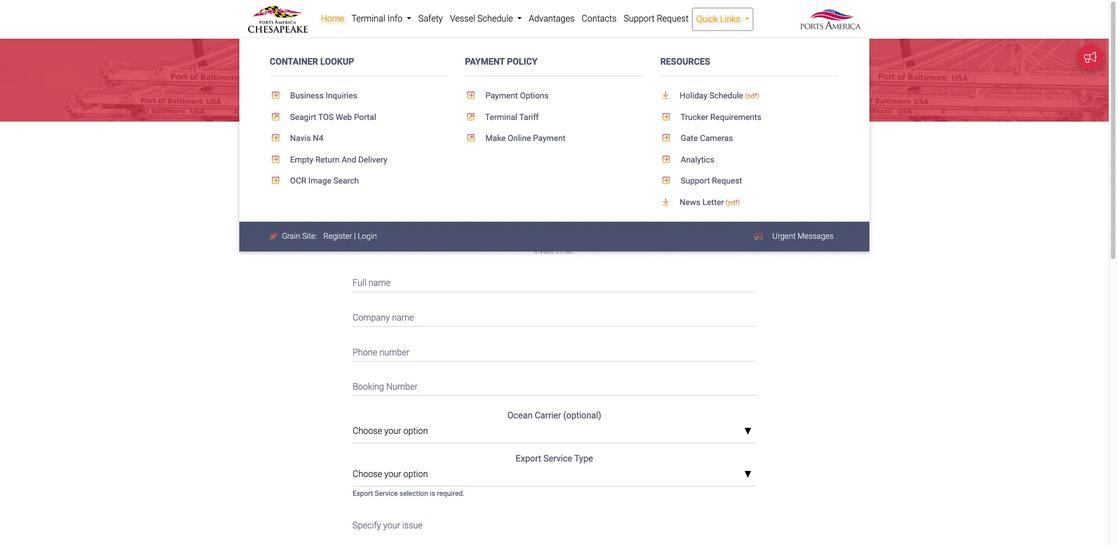 Task type: describe. For each thing, give the bounding box(es) containing it.
2 vertical spatial payment
[[533, 133, 566, 143]]

ocean
[[508, 411, 533, 421]]

image
[[309, 176, 332, 186]]

register | login
[[324, 232, 377, 241]]

messages
[[798, 232, 834, 241]]

online
[[508, 133, 531, 143]]

support request inside quick links element
[[679, 176, 743, 186]]

1 ▼ from the top
[[745, 427, 752, 436]]

selection
[[400, 490, 428, 498]]

0 vertical spatial your
[[385, 426, 402, 437]]

Company name text field
[[353, 306, 757, 327]]

tos
[[318, 112, 334, 122]]

specify your issue
[[353, 520, 423, 531]]

Full name text field
[[353, 271, 757, 292]]

quick
[[697, 14, 718, 24]]

urgent
[[773, 232, 796, 241]]

|
[[354, 232, 356, 241]]

payment for payment options
[[486, 91, 518, 101]]

analytics
[[679, 155, 715, 165]]

business
[[290, 91, 324, 101]]

and
[[342, 155, 357, 165]]

delivery
[[359, 155, 388, 165]]

info
[[388, 13, 403, 24]]

invalid email.
[[534, 247, 575, 256]]

navis n4
[[288, 133, 324, 143]]

type
[[575, 454, 593, 464]]

holiday schedule (pdf)
[[678, 91, 760, 101]]

e-mail
[[353, 226, 377, 236]]

number
[[380, 347, 410, 358]]

full name
[[353, 278, 391, 288]]

resources
[[661, 56, 711, 67]]

navis n4 link
[[270, 128, 449, 149]]

terminal tariff
[[484, 112, 539, 122]]

analytics link
[[661, 149, 840, 170]]

support inside quick links element
[[681, 176, 710, 186]]

1 vertical spatial support request link
[[661, 170, 840, 192]]

carrier
[[535, 411, 561, 421]]

2 choose from the top
[[353, 469, 382, 480]]

vessel
[[450, 13, 476, 24]]

contacts
[[582, 13, 617, 24]]

2 choose your option from the top
[[353, 469, 428, 480]]

quick links
[[697, 14, 743, 24]]

seagirt tos web portal
[[288, 112, 376, 122]]

e-
[[353, 226, 360, 236]]

phone
[[353, 347, 378, 358]]

terminal for terminal info
[[352, 13, 386, 24]]

trucker requirements link
[[661, 107, 840, 128]]

gate
[[681, 133, 698, 143]]

booking number
[[353, 382, 418, 392]]

1 option from the top
[[404, 426, 428, 437]]

(pdf) for letter
[[726, 199, 740, 207]]

2 vertical spatial your
[[383, 520, 400, 531]]

ocean carrier (optional)
[[508, 411, 602, 421]]

payment options
[[484, 91, 549, 101]]

0 vertical spatial support request
[[624, 13, 689, 24]]

issue
[[402, 520, 423, 531]]

arrow to bottom image
[[661, 91, 678, 100]]

1 horizontal spatial support
[[624, 13, 655, 24]]

options
[[520, 91, 549, 101]]

grain site:
[[282, 232, 317, 241]]

request inside quick links element
[[712, 176, 743, 186]]

grain
[[282, 232, 300, 241]]

register
[[324, 232, 352, 241]]

safety
[[419, 13, 443, 24]]

safety link
[[415, 8, 447, 30]]

name for full name
[[369, 278, 391, 288]]

payment for payment policy
[[465, 56, 505, 67]]

1 choose from the top
[[353, 426, 382, 437]]

arrow to bottom image
[[661, 198, 678, 206]]

make online payment link
[[465, 128, 644, 149]]

requirements
[[711, 112, 762, 122]]

seagirt
[[290, 112, 317, 122]]

search
[[334, 176, 359, 186]]

home
[[321, 13, 345, 24]]

ocr image search link
[[270, 170, 449, 192]]

payment policy
[[465, 56, 538, 67]]

empty return and delivery
[[288, 155, 388, 165]]

news
[[680, 197, 701, 207]]

links
[[721, 14, 741, 24]]

ocr image search
[[288, 176, 359, 186]]

letter
[[703, 197, 724, 207]]



Task type: vqa. For each thing, say whether or not it's contained in the screenshot.
the Grain Site: Register | Login
no



Task type: locate. For each thing, give the bounding box(es) containing it.
1 vertical spatial request
[[712, 176, 743, 186]]

login
[[358, 232, 377, 241]]

schedule right vessel
[[478, 13, 513, 24]]

▼
[[745, 427, 752, 436], [745, 471, 752, 479]]

invalid
[[534, 247, 554, 256]]

terminal info
[[352, 13, 405, 24]]

0 horizontal spatial support
[[284, 143, 315, 154]]

option down "number"
[[404, 426, 428, 437]]

(pdf) right letter
[[726, 199, 740, 207]]

urgent messages
[[773, 232, 834, 241]]

1 horizontal spatial (pdf)
[[745, 92, 760, 100]]

0 vertical spatial choose
[[353, 426, 382, 437]]

news letter (pdf)
[[678, 197, 740, 207]]

schedule inside "vessel schedule" link
[[478, 13, 513, 24]]

holiday
[[680, 91, 708, 101]]

2 ▼ from the top
[[745, 471, 752, 479]]

export for export service selection is required.
[[353, 490, 373, 498]]

terminal for terminal tariff
[[486, 112, 518, 122]]

advantages
[[529, 13, 575, 24]]

payment up terminal tariff
[[486, 91, 518, 101]]

service for type
[[544, 454, 573, 464]]

choose up export service selection is required.
[[353, 469, 382, 480]]

your left issue
[[383, 520, 400, 531]]

quick links element
[[239, 39, 870, 252]]

export up specify
[[353, 490, 373, 498]]

your up export service selection is required.
[[385, 469, 402, 480]]

policy
[[507, 56, 538, 67]]

service
[[544, 454, 573, 464], [375, 490, 398, 498]]

full
[[353, 278, 367, 288]]

gate cameras
[[679, 133, 733, 143]]

booking
[[353, 382, 384, 392]]

1 vertical spatial ▼
[[745, 471, 752, 479]]

choose
[[353, 426, 382, 437], [353, 469, 382, 480]]

site:
[[302, 232, 317, 241]]

terminal left info
[[352, 13, 386, 24]]

0 vertical spatial export
[[516, 454, 542, 464]]

option up the selection
[[404, 469, 428, 480]]

choose your option down booking number
[[353, 426, 428, 437]]

1 vertical spatial schedule
[[710, 91, 744, 101]]

1 vertical spatial support
[[284, 143, 315, 154]]

navis
[[290, 133, 311, 143]]

portal
[[354, 112, 376, 122]]

export service selection is required.
[[353, 490, 465, 498]]

business inquiries
[[288, 91, 358, 101]]

service left the selection
[[375, 490, 398, 498]]

Booking Number text field
[[353, 375, 757, 396]]

schedule
[[478, 13, 513, 24], [710, 91, 744, 101]]

export for export service type
[[516, 454, 542, 464]]

terminal
[[352, 13, 386, 24], [486, 112, 518, 122]]

name for company name
[[392, 312, 414, 323]]

vessel schedule link
[[447, 8, 526, 30]]

make
[[486, 133, 506, 143]]

gate cameras link
[[661, 128, 840, 149]]

support request left quick
[[624, 13, 689, 24]]

1 horizontal spatial schedule
[[710, 91, 744, 101]]

1 horizontal spatial service
[[544, 454, 573, 464]]

Specify your issue text field
[[353, 513, 757, 545]]

empty
[[290, 155, 314, 165]]

support request link left quick
[[621, 8, 693, 30]]

support request up news letter (pdf)
[[679, 176, 743, 186]]

0 vertical spatial support
[[624, 13, 655, 24]]

0 vertical spatial terminal
[[352, 13, 386, 24]]

0 vertical spatial name
[[369, 278, 391, 288]]

payment down terminal tariff 'link'
[[533, 133, 566, 143]]

name right the company
[[392, 312, 414, 323]]

service left type
[[544, 454, 573, 464]]

E-mail email field
[[353, 219, 757, 240]]

0 vertical spatial support request link
[[621, 8, 693, 30]]

0 horizontal spatial terminal
[[352, 13, 386, 24]]

return
[[316, 155, 340, 165]]

mail
[[360, 226, 377, 236]]

is
[[430, 490, 435, 498]]

(pdf) inside news letter (pdf)
[[726, 199, 740, 207]]

support request link up letter
[[661, 170, 840, 192]]

number
[[386, 382, 418, 392]]

export down ocean
[[516, 454, 542, 464]]

bullhorn image
[[754, 232, 765, 240]]

n4
[[313, 133, 324, 143]]

export
[[516, 454, 542, 464], [353, 490, 373, 498]]

0 horizontal spatial (pdf)
[[726, 199, 740, 207]]

service for selection
[[375, 490, 398, 498]]

(pdf) for schedule
[[745, 92, 760, 100]]

1 vertical spatial (pdf)
[[726, 199, 740, 207]]

0 horizontal spatial name
[[369, 278, 391, 288]]

business inquiries link
[[270, 85, 449, 107]]

1 vertical spatial terminal
[[486, 112, 518, 122]]

1 vertical spatial name
[[392, 312, 414, 323]]

container lookup
[[270, 56, 354, 67]]

0 vertical spatial service
[[544, 454, 573, 464]]

terminal tariff link
[[465, 107, 644, 128]]

Phone number text field
[[353, 340, 757, 362]]

home link
[[317, 8, 348, 30]]

choose down booking
[[353, 426, 382, 437]]

vessel schedule
[[450, 13, 515, 24]]

choose your option up export service selection is required.
[[353, 469, 428, 480]]

0 vertical spatial schedule
[[478, 13, 513, 24]]

payment
[[465, 56, 505, 67], [486, 91, 518, 101], [533, 133, 566, 143]]

2 vertical spatial support
[[681, 176, 710, 186]]

0 horizontal spatial export
[[353, 490, 373, 498]]

request up letter
[[712, 176, 743, 186]]

schedule up trucker requirements
[[710, 91, 744, 101]]

company name
[[353, 312, 414, 323]]

company
[[353, 312, 390, 323]]

0 vertical spatial request
[[657, 13, 689, 24]]

terminal inside 'link'
[[486, 112, 518, 122]]

0 vertical spatial option
[[404, 426, 428, 437]]

web
[[336, 112, 352, 122]]

required.
[[437, 490, 465, 498]]

support down navis
[[284, 143, 315, 154]]

0 vertical spatial payment
[[465, 56, 505, 67]]

2 horizontal spatial support
[[681, 176, 710, 186]]

option
[[404, 426, 428, 437], [404, 469, 428, 480]]

schedule inside quick links element
[[710, 91, 744, 101]]

urgent messages link
[[767, 226, 840, 247]]

export service type
[[516, 454, 593, 464]]

choose your option
[[353, 426, 428, 437], [353, 469, 428, 480]]

1 vertical spatial payment
[[486, 91, 518, 101]]

1 choose your option from the top
[[353, 426, 428, 437]]

0 horizontal spatial service
[[375, 490, 398, 498]]

0 vertical spatial choose your option
[[353, 426, 428, 437]]

trucker
[[681, 112, 709, 122]]

advantages link
[[526, 8, 578, 30]]

name right full in the bottom of the page
[[369, 278, 391, 288]]

1 vertical spatial export
[[353, 490, 373, 498]]

(pdf) up the trucker requirements link on the top of page
[[745, 92, 760, 100]]

1 vertical spatial choose
[[353, 469, 382, 480]]

request left quick
[[657, 13, 689, 24]]

0 vertical spatial (pdf)
[[745, 92, 760, 100]]

1 horizontal spatial export
[[516, 454, 542, 464]]

support down analytics
[[681, 176, 710, 186]]

tariff
[[520, 112, 539, 122]]

inquiries
[[326, 91, 358, 101]]

email.
[[556, 247, 575, 256]]

1 horizontal spatial request
[[712, 176, 743, 186]]

terminal info link
[[348, 8, 415, 30]]

terminal up make
[[486, 112, 518, 122]]

register link
[[324, 232, 352, 241]]

request
[[657, 13, 689, 24], [712, 176, 743, 186]]

specify
[[353, 520, 381, 531]]

1 vertical spatial choose your option
[[353, 469, 428, 480]]

seagirt tos web portal link
[[270, 107, 449, 128]]

0 horizontal spatial schedule
[[478, 13, 513, 24]]

(pdf) inside 'holiday schedule (pdf)'
[[745, 92, 760, 100]]

2 option from the top
[[404, 469, 428, 480]]

1 vertical spatial service
[[375, 490, 398, 498]]

1 horizontal spatial terminal
[[486, 112, 518, 122]]

1 vertical spatial support request
[[679, 176, 743, 186]]

payment options link
[[465, 85, 644, 107]]

1 vertical spatial option
[[404, 469, 428, 480]]

schedule for vessel
[[478, 13, 513, 24]]

1 vertical spatial your
[[385, 469, 402, 480]]

0 vertical spatial ▼
[[745, 427, 752, 436]]

support request
[[624, 13, 689, 24], [679, 176, 743, 186]]

(optional)
[[564, 411, 602, 421]]

contacts link
[[578, 8, 621, 30]]

wheat image
[[270, 232, 280, 240]]

1 horizontal spatial name
[[392, 312, 414, 323]]

ocr
[[290, 176, 306, 186]]

quick links link
[[693, 8, 754, 31]]

trucker requirements
[[679, 112, 762, 122]]

your down booking number
[[385, 426, 402, 437]]

support right contacts
[[624, 13, 655, 24]]

login link
[[358, 232, 377, 241]]

phone number
[[353, 347, 410, 358]]

support
[[624, 13, 655, 24], [284, 143, 315, 154], [681, 176, 710, 186]]

schedule for holiday
[[710, 91, 744, 101]]

0 horizontal spatial request
[[657, 13, 689, 24]]

payment left policy
[[465, 56, 505, 67]]

cameras
[[700, 133, 733, 143]]



